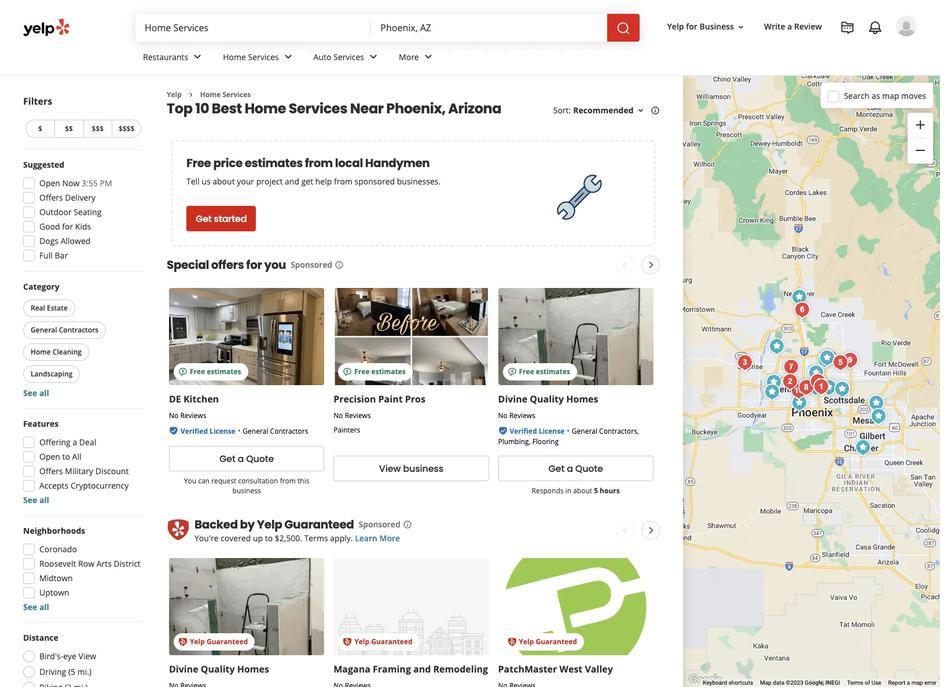 Task type: describe. For each thing, give the bounding box(es) containing it.
real estate
[[31, 303, 68, 313]]

offers for offers delivery
[[39, 192, 63, 203]]

1 horizontal spatial from
[[305, 155, 333, 172]]

previous image
[[618, 258, 632, 272]]

recommended
[[573, 105, 634, 116]]

write a review link
[[760, 16, 827, 37]]

arizona
[[448, 99, 502, 118]]

magana framing and remodeling link
[[334, 664, 488, 676]]

apply.
[[330, 533, 353, 544]]

roberto moran painting image
[[814, 348, 837, 371]]

price
[[213, 155, 243, 172]]

1 horizontal spatial general contractors
[[243, 427, 308, 437]]

patchmaster west valley link
[[498, 664, 613, 676]]

home cleaning button
[[23, 344, 89, 361]]

see all button for offering a deal
[[23, 495, 49, 506]]

10
[[195, 99, 209, 118]]

zoom out image
[[914, 144, 928, 158]]

tell
[[186, 176, 200, 187]]

divine quality homes link for guaranteed
[[169, 664, 269, 676]]

map region
[[574, 46, 940, 688]]

1 vertical spatial and
[[413, 664, 431, 676]]

1 vertical spatial contractors
[[270, 427, 308, 437]]

business inside you can request consultation from this business
[[233, 487, 261, 496]]

get a quote button for kitchen
[[169, 447, 324, 472]]

quote for de kitchen
[[246, 453, 274, 466]]

services right '10'
[[223, 90, 251, 100]]

general contractors inside button
[[31, 325, 99, 335]]

write
[[764, 21, 785, 32]]

jamie's air conditioning and mechanical services image
[[791, 298, 814, 322]]

get a quote for kitchen
[[219, 453, 274, 466]]

homes for divine quality homes no reviews
[[566, 393, 598, 406]]

yelp guaranteed for west
[[519, 638, 577, 648]]

general for divine
[[572, 427, 598, 437]]

precision paint pros image
[[867, 405, 890, 428]]

allowed
[[61, 236, 91, 247]]

notifications image
[[868, 21, 882, 35]]

2 horizontal spatial from
[[334, 176, 353, 187]]

16 chevron down v2 image for recommended
[[636, 106, 645, 115]]

landscaping button
[[23, 366, 80, 383]]

arizona residential & commercial photography image
[[805, 362, 828, 385]]

use
[[872, 680, 882, 687]]

full
[[39, 250, 53, 261]]

$$$
[[92, 124, 104, 134]]

1 horizontal spatial about
[[573, 487, 592, 496]]

report
[[889, 680, 906, 687]]

the handyman life image
[[829, 351, 852, 374]]

divine quality homes link for estimates
[[498, 393, 598, 406]]

0 vertical spatial terms
[[304, 533, 328, 544]]

24 chevron down v2 image for home services
[[281, 50, 295, 64]]

$ button
[[25, 120, 54, 138]]

framing
[[373, 664, 411, 676]]

16 free estimates v2 image for de kitchen
[[178, 368, 188, 377]]

district
[[114, 559, 141, 570]]

group containing neighborhoods
[[20, 526, 144, 614]]

you're covered up to $2,500. terms apply. learn more
[[195, 533, 400, 544]]

de kitchen image
[[761, 381, 784, 404]]

military
[[65, 466, 93, 477]]

free estimates link for precision paint pros
[[334, 289, 489, 386]]

zoom in image
[[914, 118, 928, 132]]

free estimates for precision paint pros
[[354, 367, 406, 377]]

1 horizontal spatial terms
[[847, 680, 864, 687]]

16 yelp guaranteed v2 image for patchmaster west valley
[[507, 638, 517, 647]]

about inside free price estimates from local handymen tell us about your project and get help from sponsored businesses.
[[213, 176, 235, 187]]

your
[[237, 176, 254, 187]]

coronado
[[39, 544, 77, 555]]

pros
[[405, 393, 426, 406]]

yelp guaranteed link for and
[[334, 559, 489, 656]]

special
[[167, 257, 209, 274]]

get started
[[196, 212, 247, 226]]

business categories element
[[134, 42, 917, 75]]

seating
[[74, 207, 102, 218]]

all for offering a deal
[[39, 495, 49, 506]]

remodeling
[[433, 664, 488, 676]]

open to all
[[39, 452, 81, 463]]

tom mayer - phoenix real estate experts - exp realty image
[[831, 378, 854, 401]]

free for divine quality homes
[[519, 367, 534, 377]]

home cleaning
[[31, 347, 82, 357]]

roosevelt
[[39, 559, 76, 570]]

get a quote button for quality
[[498, 456, 654, 482]]

24 chevron down v2 image for auto services
[[367, 50, 380, 64]]

guaranteed for framing
[[371, 638, 413, 648]]

up
[[253, 533, 263, 544]]

recommended button
[[573, 105, 645, 116]]

right choice painting image
[[788, 286, 811, 309]]

get for de kitchen
[[219, 453, 235, 466]]

services left near
[[289, 99, 347, 118]]

local
[[335, 155, 363, 172]]

a up you can request consultation from this business
[[238, 453, 244, 466]]

$$ button
[[54, 120, 83, 138]]

redline handyman image
[[810, 375, 833, 399]]

free estimates link for de kitchen
[[169, 289, 324, 386]]

free estimates for divine quality homes
[[519, 367, 570, 377]]

alternative portable buildings image
[[787, 380, 810, 403]]

request
[[211, 477, 236, 487]]

verified for quality
[[510, 427, 537, 437]]

get a quote for quality
[[549, 463, 603, 476]]

yelp guaranteed link for homes
[[169, 559, 324, 656]]

can
[[198, 477, 210, 487]]

$2,500.
[[275, 533, 302, 544]]

1 vertical spatial home services link
[[200, 90, 251, 100]]

liberty home repair image
[[806, 370, 830, 393]]

1 vertical spatial to
[[265, 533, 273, 544]]

in
[[565, 487, 571, 496]]

bird's-
[[39, 651, 63, 662]]

a right "report"
[[907, 680, 910, 687]]

shortcuts
[[729, 680, 753, 687]]

1 see all from the top
[[23, 388, 49, 399]]

0 vertical spatial view
[[379, 463, 401, 476]]

keyboard
[[703, 680, 727, 687]]

roosevelt row arts district
[[39, 559, 141, 570]]

features
[[23, 419, 59, 430]]

yelp for patchmaster west valley
[[519, 638, 534, 648]]

driving
[[39, 667, 66, 678]]

1 vertical spatial view
[[78, 651, 96, 662]]

sponsored for backed by yelp guaranteed
[[359, 520, 400, 531]]

24 chevron down v2 image for restaurants
[[191, 50, 205, 64]]

painters
[[334, 426, 360, 436]]

all for coronado
[[39, 602, 49, 613]]

report a map error link
[[889, 680, 937, 687]]

mi.)
[[77, 667, 92, 678]]

a right write
[[788, 21, 792, 32]]

1 horizontal spatial for
[[246, 257, 262, 274]]

group containing suggested
[[20, 159, 144, 265]]

bird's-eye view
[[39, 651, 96, 662]]

open now 3:55 pm
[[39, 178, 112, 189]]

now
[[62, 178, 80, 189]]

home services inside business categories element
[[223, 51, 279, 62]]

delivery
[[65, 192, 96, 203]]

de
[[169, 393, 181, 406]]

$$$$ button
[[112, 120, 141, 138]]

quality for divine quality homes
[[201, 664, 235, 676]]

contractors inside button
[[59, 325, 99, 335]]

divine for divine quality homes
[[169, 664, 198, 676]]

map data ©2023 google, inegi
[[760, 680, 840, 687]]

learn more link
[[355, 533, 400, 544]]

precision
[[334, 393, 376, 406]]

terms of use
[[847, 680, 882, 687]]

for for kids
[[62, 221, 73, 232]]

1 see from the top
[[23, 388, 37, 399]]

good for kids
[[39, 221, 91, 232]]

yelp left 16 chevron right v2 icon
[[167, 90, 182, 100]]

started
[[214, 212, 247, 226]]

by
[[240, 517, 255, 533]]

hours
[[600, 487, 620, 496]]

yelp inside "yelp for business" button
[[667, 21, 684, 32]]

next image for divine quality homes
[[644, 258, 658, 272]]

license for quality
[[539, 427, 565, 437]]

as
[[872, 90, 880, 101]]

0 vertical spatial home services link
[[214, 42, 304, 75]]

Near text field
[[381, 21, 598, 34]]

Find text field
[[145, 21, 362, 34]]

patchmaster
[[498, 664, 557, 676]]

landscaping
[[31, 369, 73, 379]]

get started button
[[186, 206, 256, 232]]

offers for offers military discount
[[39, 466, 63, 477]]

home inside button
[[31, 347, 51, 357]]

covered
[[221, 533, 251, 544]]

help
[[315, 176, 332, 187]]

you're
[[195, 533, 219, 544]]

divine for divine quality homes no reviews
[[498, 393, 528, 406]]

free for de kitchen
[[190, 367, 205, 377]]

terms of use link
[[847, 680, 882, 687]]

open for open now 3:55 pm
[[39, 178, 60, 189]]

see all for coronado
[[23, 602, 49, 613]]

midtown
[[39, 573, 73, 584]]

a left deal
[[73, 437, 77, 448]]

desert of eden image
[[788, 392, 811, 415]]

precision paint pros no reviews painters
[[334, 393, 426, 436]]

verified license for kitchen
[[181, 427, 236, 437]]

you can request consultation from this business
[[184, 477, 309, 496]]

auto services link
[[304, 42, 390, 75]]

phoenix,
[[386, 99, 446, 118]]

free price estimates from local handymen image
[[551, 169, 609, 227]]

business
[[700, 21, 734, 32]]



Task type: locate. For each thing, give the bounding box(es) containing it.
more inside business categories element
[[399, 51, 419, 62]]

home services link
[[214, 42, 304, 75], [200, 90, 251, 100]]

open down "suggested"
[[39, 178, 60, 189]]

3 see from the top
[[23, 602, 37, 613]]

0 horizontal spatial for
[[62, 221, 73, 232]]

2 horizontal spatial free estimates link
[[498, 289, 654, 386]]

and inside free price estimates from local handymen tell us about your project and get help from sponsored businesses.
[[285, 176, 299, 187]]

3 see all button from the top
[[23, 602, 49, 613]]

no inside the divine quality homes no reviews
[[498, 411, 508, 421]]

1 horizontal spatial yelp guaranteed
[[354, 638, 413, 648]]

of
[[865, 680, 870, 687]]

a+ home services image
[[779, 370, 802, 393]]

yelp left business on the right top
[[667, 21, 684, 32]]

general inside button
[[31, 325, 57, 335]]

guaranteed up framing
[[371, 638, 413, 648]]

0 horizontal spatial no
[[169, 411, 178, 421]]

reviews
[[180, 411, 206, 421], [345, 411, 371, 421], [509, 411, 536, 421]]

west
[[560, 664, 583, 676]]

general left contractors,
[[572, 427, 598, 437]]

1 horizontal spatial license
[[539, 427, 565, 437]]

phx paint pros image
[[804, 376, 827, 399]]

16 info v2 image for top 10 best home services near phoenix, arizona
[[651, 106, 660, 115]]

sponsored left 16 info v2 icon
[[291, 260, 332, 271]]

16 chevron down v2 image
[[736, 22, 746, 32], [636, 106, 645, 115]]

a
[[788, 21, 792, 32], [73, 437, 77, 448], [238, 453, 244, 466], [567, 463, 573, 476], [907, 680, 910, 687]]

16 info v2 image
[[335, 261, 344, 270]]

services down find text field
[[248, 51, 279, 62]]

$$
[[65, 124, 73, 134]]

2 24 chevron down v2 image from the left
[[367, 50, 380, 64]]

1 24 chevron down v2 image from the left
[[281, 50, 295, 64]]

about left 5
[[573, 487, 592, 496]]

0 horizontal spatial get
[[196, 212, 212, 226]]

top 10 best home services near phoenix, arizona
[[167, 99, 502, 118]]

dwell phoenix team - homesmart image
[[817, 376, 841, 399]]

guaranteed for west
[[536, 638, 577, 648]]

0 vertical spatial open
[[39, 178, 60, 189]]

all
[[72, 452, 81, 463]]

no up 16 verified v2 icon
[[169, 411, 178, 421]]

home services right 16 chevron right v2 icon
[[200, 90, 251, 100]]

kids
[[75, 221, 91, 232]]

quote for divine quality homes
[[575, 463, 603, 476]]

a and h handyman and home services image
[[780, 356, 803, 379]]

1 reviews from the left
[[180, 411, 206, 421]]

1 vertical spatial homes
[[237, 664, 269, 676]]

view down the precision paint pros no reviews painters
[[379, 463, 401, 476]]

yelp guaranteed for framing
[[354, 638, 413, 648]]

option group containing distance
[[20, 633, 144, 688]]

get a quote up responds in about 5 hours
[[549, 463, 603, 476]]

free inside free price estimates from local handymen tell us about your project and get help from sponsored businesses.
[[186, 155, 211, 172]]

divine quality homes link
[[498, 393, 598, 406], [169, 664, 269, 676]]

0 horizontal spatial business
[[233, 487, 261, 496]]

1 horizontal spatial get
[[219, 453, 235, 466]]

magana
[[334, 664, 370, 676]]

yelp guaranteed link for valley
[[498, 559, 654, 656]]

discount
[[95, 466, 129, 477]]

from
[[305, 155, 333, 172], [334, 176, 353, 187], [280, 477, 296, 487]]

sponsored for special offers for you
[[291, 260, 332, 271]]

1 horizontal spatial homes
[[566, 393, 598, 406]]

divine inside the divine quality homes no reviews
[[498, 393, 528, 406]]

see down landscaping button
[[23, 388, 37, 399]]

no up 16 verified v2 image
[[498, 411, 508, 421]]

patchmaster west valley image
[[762, 371, 786, 394]]

option group
[[20, 633, 144, 688]]

0 vertical spatial quality
[[530, 393, 564, 406]]

estimates up the divine quality homes no reviews
[[536, 367, 570, 377]]

0 horizontal spatial sponsored
[[291, 260, 332, 271]]

homes inside the divine quality homes no reviews
[[566, 393, 598, 406]]

home services link down find text field
[[214, 42, 304, 75]]

no for divine
[[498, 411, 508, 421]]

next image
[[644, 258, 658, 272], [644, 524, 658, 538]]

general contractors button
[[23, 322, 106, 339]]

reviews for divine
[[509, 411, 536, 421]]

reviews down de kitchen link at the bottom left of page
[[180, 411, 206, 421]]

1 guaranteed from the left
[[207, 638, 248, 648]]

1 horizontal spatial verified
[[510, 427, 537, 437]]

quality
[[530, 393, 564, 406], [201, 664, 235, 676]]

c h home improvement image
[[865, 392, 888, 415]]

arts
[[97, 559, 112, 570]]

cryptocurrency
[[71, 481, 129, 492]]

get inside button
[[196, 212, 212, 226]]

0 horizontal spatial yelp guaranteed
[[190, 638, 248, 648]]

quote up consultation
[[246, 453, 274, 466]]

16 chevron down v2 image inside "yelp for business" button
[[736, 22, 746, 32]]

cleaning
[[53, 347, 82, 357]]

2 yelp guaranteed from the left
[[354, 638, 413, 648]]

yelp guaranteed for quality
[[190, 638, 248, 648]]

from down local
[[334, 176, 353, 187]]

plumbing,
[[498, 437, 531, 447]]

special offers for you
[[167, 257, 286, 274]]

1 next image from the top
[[644, 258, 658, 272]]

1 yelp guaranteed from the left
[[190, 638, 248, 648]]

accepts
[[39, 481, 68, 492]]

free estimates up the kitchen
[[190, 367, 241, 377]]

restaurants
[[143, 51, 188, 62]]

view
[[379, 463, 401, 476], [78, 651, 96, 662]]

classy closets image
[[804, 362, 827, 385]]

auto
[[314, 51, 331, 62]]

real
[[31, 303, 45, 313]]

estimates up paint
[[371, 367, 406, 377]]

3 all from the top
[[39, 602, 49, 613]]

home down find field
[[223, 51, 246, 62]]

get
[[301, 176, 313, 187]]

yelp guaranteed up patchmaster west valley
[[519, 638, 577, 648]]

(5
[[68, 667, 75, 678]]

see all down landscaping button
[[23, 388, 49, 399]]

16 free estimates v2 image up the 'de' on the left of the page
[[178, 368, 188, 377]]

sponsored
[[355, 176, 395, 187]]

flooring
[[532, 437, 559, 447]]

moves
[[901, 90, 926, 101]]

free estimates link for divine quality homes
[[498, 289, 654, 386]]

group containing category
[[21, 281, 144, 399]]

2 next image from the top
[[644, 524, 658, 538]]

see all for offering a deal
[[23, 495, 49, 506]]

for
[[686, 21, 698, 32], [62, 221, 73, 232], [246, 257, 262, 274]]

1 horizontal spatial 16 chevron down v2 image
[[736, 22, 746, 32]]

group containing features
[[20, 419, 144, 507]]

0 vertical spatial for
[[686, 21, 698, 32]]

0 vertical spatial 16 chevron down v2 image
[[736, 22, 746, 32]]

none field find
[[145, 21, 362, 34]]

quality inside the divine quality homes no reviews
[[530, 393, 564, 406]]

user actions element
[[658, 14, 933, 86]]

general for de
[[243, 427, 268, 437]]

yelp for magana framing and remodeling
[[354, 638, 369, 648]]

16 free estimates v2 image up the divine quality homes no reviews
[[507, 368, 517, 377]]

2 verified from the left
[[510, 427, 537, 437]]

license down de kitchen no reviews
[[210, 427, 236, 437]]

divine quality homes image
[[765, 335, 788, 358]]

2 16 yelp guaranteed v2 image from the left
[[507, 638, 517, 647]]

more up 'phoenix,' on the top of page
[[399, 51, 419, 62]]

map for error
[[912, 680, 923, 687]]

1 horizontal spatial general
[[243, 427, 268, 437]]

see all button down 'accepts'
[[23, 495, 49, 506]]

to left all
[[62, 452, 70, 463]]

0 horizontal spatial from
[[280, 477, 296, 487]]

0 vertical spatial map
[[882, 90, 899, 101]]

free
[[186, 155, 211, 172], [190, 367, 205, 377], [354, 367, 370, 377], [519, 367, 534, 377]]

16 free estimates v2 image
[[178, 368, 188, 377], [343, 368, 352, 377], [507, 368, 517, 377]]

16 info v2 image down view business
[[403, 521, 412, 530]]

yelp for divine quality homes
[[190, 638, 205, 648]]

1 yelp guaranteed link from the left
[[169, 559, 324, 656]]

guaranteed for quality
[[207, 638, 248, 648]]

for left you
[[246, 257, 262, 274]]

0 horizontal spatial quote
[[246, 453, 274, 466]]

0 vertical spatial sponsored
[[291, 260, 332, 271]]

0 vertical spatial divine quality homes link
[[498, 393, 598, 406]]

homes
[[566, 393, 598, 406], [237, 664, 269, 676]]

0 horizontal spatial contractors
[[59, 325, 99, 335]]

verified for kitchen
[[181, 427, 208, 437]]

1 horizontal spatial business
[[403, 463, 444, 476]]

16 free estimates v2 image up precision
[[343, 368, 352, 377]]

2 horizontal spatial guaranteed
[[536, 638, 577, 648]]

view business
[[379, 463, 444, 476]]

1 horizontal spatial 16 yelp guaranteed v2 image
[[507, 638, 517, 647]]

review
[[794, 21, 822, 32]]

see all button down landscaping button
[[23, 388, 49, 399]]

1 24 chevron down v2 image from the left
[[191, 50, 205, 64]]

free estimates up precision paint pros link
[[354, 367, 406, 377]]

yelp guaranteed up divine quality homes
[[190, 638, 248, 648]]

0 vertical spatial 16 info v2 image
[[651, 106, 660, 115]]

2 guaranteed from the left
[[371, 638, 413, 648]]

license
[[210, 427, 236, 437], [539, 427, 565, 437]]

yelp for business button
[[663, 16, 750, 37]]

you
[[184, 477, 196, 487]]

16 chevron down v2 image right business on the right top
[[736, 22, 746, 32]]

see up neighborhoods
[[23, 495, 37, 506]]

license for kitchen
[[210, 427, 236, 437]]

no for precision
[[334, 411, 343, 421]]

16 chevron right v2 image
[[186, 90, 196, 99]]

get a quote
[[219, 453, 274, 466], [549, 463, 603, 476]]

offers up outdoor
[[39, 192, 63, 203]]

2 free estimates from the left
[[354, 367, 406, 377]]

3 yelp guaranteed link from the left
[[498, 559, 654, 656]]

sort:
[[553, 105, 571, 116]]

learn
[[355, 533, 377, 544]]

3 see all from the top
[[23, 602, 49, 613]]

0 vertical spatial see all
[[23, 388, 49, 399]]

frank's handyman services image
[[795, 376, 818, 399]]

google,
[[805, 680, 824, 687]]

from left this
[[280, 477, 296, 487]]

16 info v2 image right recommended popup button at the right of page
[[651, 106, 660, 115]]

no
[[169, 411, 178, 421], [334, 411, 343, 421], [498, 411, 508, 421]]

a up in
[[567, 463, 573, 476]]

1 verified license from the left
[[181, 427, 236, 437]]

2 horizontal spatial yelp guaranteed
[[519, 638, 577, 648]]

terms left apply.
[[304, 533, 328, 544]]

2 horizontal spatial reviews
[[509, 411, 536, 421]]

valley
[[585, 664, 613, 676]]

get left started
[[196, 212, 212, 226]]

0 horizontal spatial quality
[[201, 664, 235, 676]]

1 vertical spatial sponsored
[[359, 520, 400, 531]]

open
[[39, 178, 60, 189], [39, 452, 60, 463]]

0 vertical spatial divine
[[498, 393, 528, 406]]

1 no from the left
[[169, 411, 178, 421]]

1 horizontal spatial verified license
[[510, 427, 565, 437]]

verified license down de kitchen no reviews
[[181, 427, 236, 437]]

1 vertical spatial more
[[380, 533, 400, 544]]

$$$$
[[119, 124, 135, 134]]

0 horizontal spatial yelp guaranteed link
[[169, 559, 324, 656]]

16 yelp guaranteed v2 image for divine quality homes
[[178, 638, 188, 647]]

free estimates up the divine quality homes no reviews
[[519, 367, 570, 377]]

more right learn
[[380, 533, 400, 544]]

outdoor
[[39, 207, 72, 218]]

1 horizontal spatial guaranteed
[[371, 638, 413, 648]]

1 horizontal spatial 16 info v2 image
[[651, 106, 660, 115]]

open for open to all
[[39, 452, 60, 463]]

estimates inside free price estimates from local handymen tell us about your project and get help from sponsored businesses.
[[245, 155, 303, 172]]

see all button down the 'uptown'
[[23, 602, 49, 613]]

estimates for de kitchen
[[207, 367, 241, 377]]

1 horizontal spatial none field
[[381, 21, 598, 34]]

map for moves
[[882, 90, 899, 101]]

16 yelp guaranteed v2 image
[[343, 638, 352, 647]]

0 vertical spatial from
[[305, 155, 333, 172]]

1 license from the left
[[210, 427, 236, 437]]

1 free estimates link from the left
[[169, 289, 324, 386]]

1 vertical spatial home services
[[200, 90, 251, 100]]

precision paint pros link
[[334, 393, 426, 406]]

2 see all from the top
[[23, 495, 49, 506]]

dogs
[[39, 236, 58, 247]]

free estimates for de kitchen
[[190, 367, 241, 377]]

map right as on the top right of page
[[882, 90, 899, 101]]

None field
[[145, 21, 362, 34], [381, 21, 598, 34]]

1 vertical spatial divine
[[169, 664, 198, 676]]

16 chevron down v2 image for yelp for business
[[736, 22, 746, 32]]

3 free estimates from the left
[[519, 367, 570, 377]]

next image right previous image in the right top of the page
[[644, 258, 658, 272]]

contractors up this
[[270, 427, 308, 437]]

0 horizontal spatial divine quality homes link
[[169, 664, 269, 676]]

home right best
[[245, 99, 286, 118]]

all down 'accepts'
[[39, 495, 49, 506]]

estimates
[[245, 155, 303, 172], [207, 367, 241, 377], [371, 367, 406, 377], [536, 367, 570, 377]]

from inside you can request consultation from this business
[[280, 477, 296, 487]]

1 horizontal spatial yelp guaranteed link
[[334, 559, 489, 656]]

24 chevron down v2 image right auto services on the left of the page
[[367, 50, 380, 64]]

1 vertical spatial from
[[334, 176, 353, 187]]

1 vertical spatial see all
[[23, 495, 49, 506]]

free up precision
[[354, 367, 370, 377]]

1 vertical spatial general contractors
[[243, 427, 308, 437]]

0 horizontal spatial free estimates link
[[169, 289, 324, 386]]

16 free estimates v2 image for divine quality homes
[[507, 368, 517, 377]]

0 horizontal spatial 24 chevron down v2 image
[[191, 50, 205, 64]]

guaranteed up patchmaster west valley
[[536, 638, 577, 648]]

yelp guaranteed up framing
[[354, 638, 413, 648]]

16 verified v2 image
[[169, 427, 178, 436]]

contractors up cleaning
[[59, 325, 99, 335]]

next image for patchmaster west valley
[[644, 524, 658, 538]]

2 license from the left
[[539, 427, 565, 437]]

1 horizontal spatial free estimates
[[354, 367, 406, 377]]

2 no from the left
[[334, 411, 343, 421]]

1 vertical spatial open
[[39, 452, 60, 463]]

general down real estate button
[[31, 325, 57, 335]]

1 offers from the top
[[39, 192, 63, 203]]

for for business
[[686, 21, 698, 32]]

free up tell
[[186, 155, 211, 172]]

responds in about 5 hours
[[532, 487, 620, 496]]

general
[[31, 325, 57, 335], [243, 427, 268, 437], [572, 427, 598, 437]]

general inside general contractors, plumbing, flooring
[[572, 427, 598, 437]]

next image right previous icon
[[644, 524, 658, 538]]

2 free estimates link from the left
[[334, 289, 489, 386]]

verified license for quality
[[510, 427, 565, 437]]

2 vertical spatial all
[[39, 602, 49, 613]]

2 verified license from the left
[[510, 427, 565, 437]]

24 chevron down v2 image
[[281, 50, 295, 64], [367, 50, 380, 64]]

0 vertical spatial and
[[285, 176, 299, 187]]

open down offering
[[39, 452, 60, 463]]

you
[[264, 257, 286, 274]]

16 info v2 image for backed by yelp guaranteed
[[403, 521, 412, 530]]

16 chevron down v2 image inside recommended popup button
[[636, 106, 645, 115]]

1 open from the top
[[39, 178, 60, 189]]

3 16 free estimates v2 image from the left
[[507, 368, 517, 377]]

1 horizontal spatial divine quality homes link
[[498, 393, 598, 406]]

general contractors, plumbing, flooring
[[498, 427, 639, 447]]

map
[[882, 90, 899, 101], [912, 680, 923, 687]]

1 see all button from the top
[[23, 388, 49, 399]]

2 see all button from the top
[[23, 495, 49, 506]]

project
[[256, 176, 283, 187]]

0 horizontal spatial terms
[[304, 533, 328, 544]]

0 horizontal spatial homes
[[237, 664, 269, 676]]

all down landscaping button
[[39, 388, 49, 399]]

all down the 'uptown'
[[39, 602, 49, 613]]

services right 'auto'
[[334, 51, 364, 62]]

None search field
[[135, 14, 642, 42]]

1 horizontal spatial quote
[[575, 463, 603, 476]]

see for coronado
[[23, 602, 37, 613]]

2 vertical spatial see all
[[23, 602, 49, 613]]

search
[[844, 90, 870, 101]]

2 vertical spatial see all button
[[23, 602, 49, 613]]

0 horizontal spatial 16 chevron down v2 image
[[636, 106, 645, 115]]

see up distance
[[23, 602, 37, 613]]

previous image
[[618, 524, 632, 538]]

0 horizontal spatial about
[[213, 176, 235, 187]]

verified license button for kitchen
[[181, 426, 236, 437]]

2 horizontal spatial general
[[572, 427, 598, 437]]

2 24 chevron down v2 image from the left
[[421, 50, 435, 64]]

contractors,
[[599, 427, 639, 437]]

best
[[212, 99, 242, 118]]

estimates for precision paint pros
[[371, 367, 406, 377]]

about
[[213, 176, 235, 187], [573, 487, 592, 496]]

1 16 free estimates v2 image from the left
[[178, 368, 188, 377]]

0 horizontal spatial 16 free estimates v2 image
[[178, 368, 188, 377]]

2 16 free estimates v2 image from the left
[[343, 368, 352, 377]]

reviews for precision
[[345, 411, 371, 421]]

license up flooring in the right of the page
[[539, 427, 565, 437]]

more link
[[390, 42, 444, 75]]

0 horizontal spatial divine
[[169, 664, 198, 676]]

3 no from the left
[[498, 411, 508, 421]]

contractors
[[59, 325, 99, 335], [270, 427, 308, 437]]

quality for divine quality homes no reviews
[[530, 393, 564, 406]]

guaranteed up divine quality homes
[[207, 638, 248, 648]]

terms left of on the bottom
[[847, 680, 864, 687]]

0 vertical spatial all
[[39, 388, 49, 399]]

24 chevron down v2 image left 'auto'
[[281, 50, 295, 64]]

16 free estimates v2 image for precision paint pros
[[343, 368, 352, 377]]

homes for divine quality homes
[[237, 664, 269, 676]]

16 yelp guaranteed v2 image up patchmaster
[[507, 638, 517, 647]]

0 vertical spatial more
[[399, 51, 419, 62]]

projects image
[[841, 21, 855, 35]]

verified right 16 verified v2 icon
[[181, 427, 208, 437]]

accepts cryptocurrency
[[39, 481, 129, 492]]

pridemark plumbing image
[[733, 351, 757, 374]]

see all down 'accepts'
[[23, 495, 49, 506]]

0 horizontal spatial reviews
[[180, 411, 206, 421]]

1 verified license button from the left
[[181, 426, 236, 437]]

yelp guaranteed link
[[169, 559, 324, 656], [334, 559, 489, 656], [498, 559, 654, 656]]

2 all from the top
[[39, 495, 49, 506]]

free up the divine quality homes no reviews
[[519, 367, 534, 377]]

24 chevron down v2 image inside auto services link
[[367, 50, 380, 64]]

reviews down precision
[[345, 411, 371, 421]]

24 chevron down v2 image inside restaurants link
[[191, 50, 205, 64]]

for inside button
[[686, 21, 698, 32]]

$
[[38, 124, 42, 134]]

quote
[[246, 453, 274, 466], [575, 463, 603, 476]]

2 vertical spatial for
[[246, 257, 262, 274]]

0 horizontal spatial verified
[[181, 427, 208, 437]]

1 horizontal spatial sponsored
[[359, 520, 400, 531]]

us
[[202, 176, 211, 187]]

1 verified from the left
[[181, 427, 208, 437]]

0 horizontal spatial general contractors
[[31, 325, 99, 335]]

1 vertical spatial offers
[[39, 466, 63, 477]]

home inside business categories element
[[223, 51, 246, 62]]

verified up plumbing,
[[510, 427, 537, 437]]

24 chevron down v2 image right 'restaurants'
[[191, 50, 205, 64]]

3 guaranteed from the left
[[536, 638, 577, 648]]

divine quality homes no reviews
[[498, 393, 598, 421]]

24 chevron down v2 image inside more link
[[421, 50, 435, 64]]

estimates up the project
[[245, 155, 303, 172]]

m.s foam roofing image
[[852, 436, 875, 459]]

0 horizontal spatial 16 info v2 image
[[403, 521, 412, 530]]

write a review
[[764, 21, 822, 32]]

outdoor seating
[[39, 207, 102, 218]]

1 horizontal spatial divine
[[498, 393, 528, 406]]

no inside the precision paint pros no reviews painters
[[334, 411, 343, 421]]

and right framing
[[413, 664, 431, 676]]

see all down the 'uptown'
[[23, 602, 49, 613]]

0 vertical spatial to
[[62, 452, 70, 463]]

responds
[[532, 487, 564, 496]]

for up dogs allowed
[[62, 221, 73, 232]]

error
[[925, 680, 937, 687]]

group
[[908, 113, 933, 164], [20, 159, 144, 265], [21, 281, 144, 399], [20, 419, 144, 507], [20, 526, 144, 614]]

reviews inside the precision paint pros no reviews painters
[[345, 411, 371, 421]]

0 horizontal spatial 16 yelp guaranteed v2 image
[[178, 638, 188, 647]]

verified license button down de kitchen no reviews
[[181, 426, 236, 437]]

2 verified license button from the left
[[510, 426, 565, 437]]

see all button for coronado
[[23, 602, 49, 613]]

greg r. image
[[896, 16, 917, 36]]

0 vertical spatial homes
[[566, 393, 598, 406]]

yelp up divine quality homes
[[190, 638, 205, 648]]

0 vertical spatial about
[[213, 176, 235, 187]]

0 horizontal spatial license
[[210, 427, 236, 437]]

real estate button
[[23, 300, 75, 317]]

16 yelp guaranteed v2 image
[[178, 638, 188, 647], [507, 638, 517, 647]]

map left error
[[912, 680, 923, 687]]

3 free estimates link from the left
[[498, 289, 654, 386]]

get a quote up consultation
[[219, 453, 274, 466]]

dogs allowed
[[39, 236, 91, 247]]

auto services
[[314, 51, 364, 62]]

2 yelp guaranteed link from the left
[[334, 559, 489, 656]]

search image
[[616, 21, 630, 35]]

16 yelp guaranteed v2 image up divine quality homes
[[178, 638, 188, 647]]

general contractors up cleaning
[[31, 325, 99, 335]]

1 vertical spatial quality
[[201, 664, 235, 676]]

2 open from the top
[[39, 452, 60, 463]]

2 offers from the top
[[39, 466, 63, 477]]

1 horizontal spatial view
[[379, 463, 401, 476]]

invisible handyman services image
[[839, 349, 862, 372]]

about right us at the top
[[213, 176, 235, 187]]

none field near
[[381, 21, 598, 34]]

24 chevron down v2 image inside home services link
[[281, 50, 295, 64]]

to right the up
[[265, 533, 273, 544]]

0 horizontal spatial and
[[285, 176, 299, 187]]

free for precision paint pros
[[354, 367, 370, 377]]

2 none field from the left
[[381, 21, 598, 34]]

1 16 yelp guaranteed v2 image from the left
[[178, 638, 188, 647]]

yelp right 16 yelp guaranteed v2 icon
[[354, 638, 369, 648]]

estimates for divine quality homes
[[536, 367, 570, 377]]

keyboard shortcuts
[[703, 680, 753, 687]]

0 horizontal spatial get a quote
[[219, 453, 274, 466]]

kitchen
[[184, 393, 219, 406]]

no inside de kitchen no reviews
[[169, 411, 178, 421]]

24 chevron down v2 image for more
[[421, 50, 435, 64]]

1 vertical spatial 16 chevron down v2 image
[[636, 106, 645, 115]]

see for offering a deal
[[23, 495, 37, 506]]

verified license button for quality
[[510, 426, 565, 437]]

1 vertical spatial business
[[233, 487, 261, 496]]

16 info v2 image
[[651, 106, 660, 115], [403, 521, 412, 530]]

verified license button up flooring in the right of the page
[[510, 426, 565, 437]]

home up the landscaping
[[31, 347, 51, 357]]

3 reviews from the left
[[509, 411, 536, 421]]

1 vertical spatial all
[[39, 495, 49, 506]]

3 yelp guaranteed from the left
[[519, 638, 577, 648]]

0 horizontal spatial free estimates
[[190, 367, 241, 377]]

reviews up plumbing,
[[509, 411, 536, 421]]

1 vertical spatial divine quality homes link
[[169, 664, 269, 676]]

sponsored up learn more link
[[359, 520, 400, 531]]

0 horizontal spatial to
[[62, 452, 70, 463]]

$$$ button
[[83, 120, 112, 138]]

reviews inside de kitchen no reviews
[[180, 411, 206, 421]]

1 horizontal spatial and
[[413, 664, 431, 676]]

home right 16 chevron right v2 icon
[[200, 90, 221, 100]]

1 free estimates from the left
[[190, 367, 241, 377]]

search as map moves
[[844, 90, 926, 101]]

general up consultation
[[243, 427, 268, 437]]

1 all from the top
[[39, 388, 49, 399]]

deal
[[79, 437, 96, 448]]

2 reviews from the left
[[345, 411, 371, 421]]

16 verified v2 image
[[498, 427, 507, 436]]

0 vertical spatial home services
[[223, 51, 279, 62]]

row
[[78, 559, 94, 570]]

1 vertical spatial 16 info v2 image
[[403, 521, 412, 530]]

magana framing and remodeling image
[[816, 347, 839, 370]]

google image
[[686, 673, 724, 688]]

2 see from the top
[[23, 495, 37, 506]]

exact building image
[[816, 347, 839, 370]]

24 chevron down v2 image
[[191, 50, 205, 64], [421, 50, 435, 64]]

reviews inside the divine quality homes no reviews
[[509, 411, 536, 421]]

uptown
[[39, 588, 69, 599]]

de kitchen no reviews
[[169, 393, 219, 421]]

get for divine quality homes
[[549, 463, 565, 476]]

1 none field from the left
[[145, 21, 362, 34]]



Task type: vqa. For each thing, say whether or not it's contained in the screenshot.
center
no



